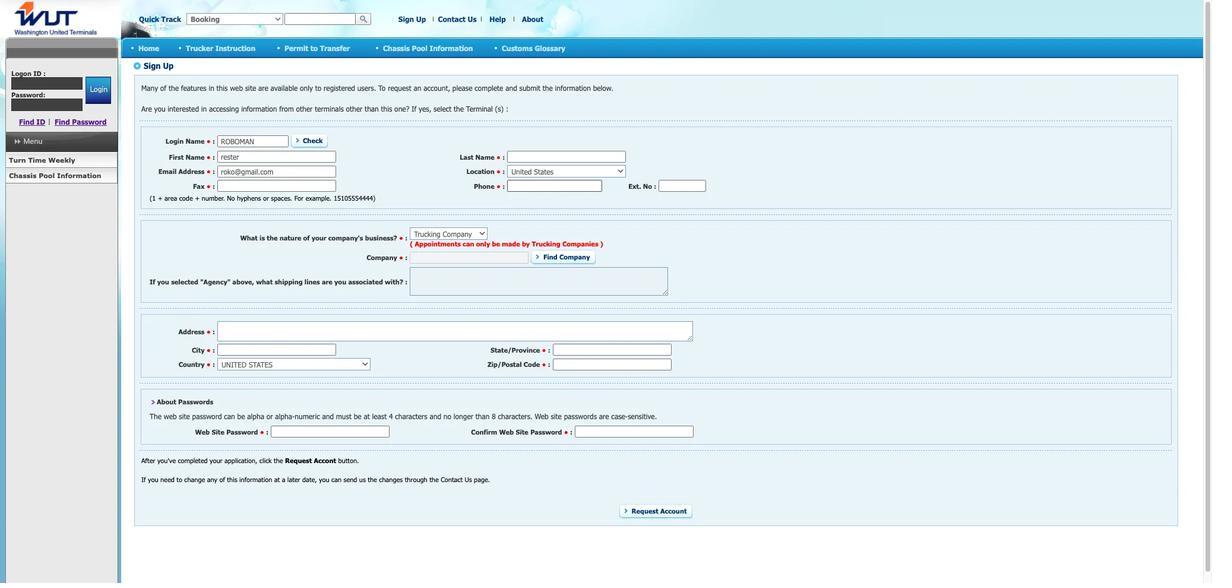 Task type: describe. For each thing, give the bounding box(es) containing it.
permit
[[285, 44, 308, 52]]

logon id :
[[11, 70, 46, 77]]

id for logon
[[33, 70, 41, 77]]

find id link
[[19, 118, 45, 126]]

0 horizontal spatial pool
[[39, 172, 55, 179]]

contact us link
[[438, 15, 477, 23]]

logon
[[11, 70, 31, 77]]

turn time weekly
[[9, 156, 75, 164]]

0 horizontal spatial chassis
[[9, 172, 37, 179]]

find for find password
[[55, 118, 70, 126]]

time
[[28, 156, 46, 164]]

about
[[522, 15, 543, 23]]

find password
[[55, 118, 107, 126]]

0 vertical spatial chassis
[[383, 44, 410, 52]]

chassis pool information link
[[5, 168, 118, 184]]

us
[[468, 15, 477, 23]]

trucker
[[186, 44, 213, 52]]

1 vertical spatial information
[[57, 172, 101, 179]]

turn
[[9, 156, 26, 164]]

0 vertical spatial information
[[430, 44, 473, 52]]



Task type: locate. For each thing, give the bounding box(es) containing it.
sign up link
[[398, 15, 426, 23]]

sign
[[398, 15, 414, 23]]

1 vertical spatial id
[[36, 118, 45, 126]]

id down password:
[[36, 118, 45, 126]]

pool down up
[[412, 44, 428, 52]]

chassis down sign
[[383, 44, 410, 52]]

glossary
[[535, 44, 566, 52]]

track
[[161, 15, 181, 23]]

1 vertical spatial pool
[[39, 172, 55, 179]]

1 horizontal spatial information
[[430, 44, 473, 52]]

1 horizontal spatial pool
[[412, 44, 428, 52]]

contact us
[[438, 15, 477, 23]]

up
[[416, 15, 426, 23]]

find for find id
[[19, 118, 34, 126]]

0 horizontal spatial chassis pool information
[[9, 172, 101, 179]]

find down password:
[[19, 118, 34, 126]]

contact
[[438, 15, 466, 23]]

find
[[19, 118, 34, 126], [55, 118, 70, 126]]

None text field
[[285, 13, 356, 25], [11, 77, 83, 90], [285, 13, 356, 25], [11, 77, 83, 90]]

quick
[[139, 15, 159, 23]]

find left 'password'
[[55, 118, 70, 126]]

information
[[430, 44, 473, 52], [57, 172, 101, 179]]

1 vertical spatial chassis pool information
[[9, 172, 101, 179]]

information down weekly
[[57, 172, 101, 179]]

None password field
[[11, 99, 83, 111]]

1 horizontal spatial chassis
[[383, 44, 410, 52]]

0 horizontal spatial information
[[57, 172, 101, 179]]

0 vertical spatial chassis pool information
[[383, 44, 473, 52]]

permit to transfer
[[285, 44, 350, 52]]

about link
[[522, 15, 543, 23]]

sign up
[[398, 15, 426, 23]]

1 find from the left
[[19, 118, 34, 126]]

:
[[43, 70, 46, 77]]

0 vertical spatial pool
[[412, 44, 428, 52]]

find id
[[19, 118, 45, 126]]

chassis
[[383, 44, 410, 52], [9, 172, 37, 179]]

id
[[33, 70, 41, 77], [36, 118, 45, 126]]

0 horizontal spatial find
[[19, 118, 34, 126]]

turn time weekly link
[[5, 153, 118, 168]]

customs glossary
[[502, 44, 566, 52]]

quick track
[[139, 15, 181, 23]]

chassis down turn
[[9, 172, 37, 179]]

0 vertical spatial id
[[33, 70, 41, 77]]

trucker instruction
[[186, 44, 256, 52]]

information down contact
[[430, 44, 473, 52]]

customs
[[502, 44, 533, 52]]

id for find
[[36, 118, 45, 126]]

password:
[[11, 91, 45, 99]]

1 horizontal spatial chassis pool information
[[383, 44, 473, 52]]

login image
[[85, 77, 111, 104]]

to
[[311, 44, 318, 52]]

home
[[138, 44, 159, 52]]

help
[[490, 15, 506, 23]]

1 horizontal spatial find
[[55, 118, 70, 126]]

weekly
[[48, 156, 75, 164]]

chassis pool information down turn time weekly link
[[9, 172, 101, 179]]

chassis pool information
[[383, 44, 473, 52], [9, 172, 101, 179]]

transfer
[[320, 44, 350, 52]]

pool down the 'turn time weekly'
[[39, 172, 55, 179]]

instruction
[[215, 44, 256, 52]]

chassis pool information down up
[[383, 44, 473, 52]]

find password link
[[55, 118, 107, 126]]

2 find from the left
[[55, 118, 70, 126]]

password
[[72, 118, 107, 126]]

id left :
[[33, 70, 41, 77]]

help link
[[490, 15, 506, 23]]

1 vertical spatial chassis
[[9, 172, 37, 179]]

pool
[[412, 44, 428, 52], [39, 172, 55, 179]]



Task type: vqa. For each thing, say whether or not it's contained in the screenshot.
bottom Inquiry
no



